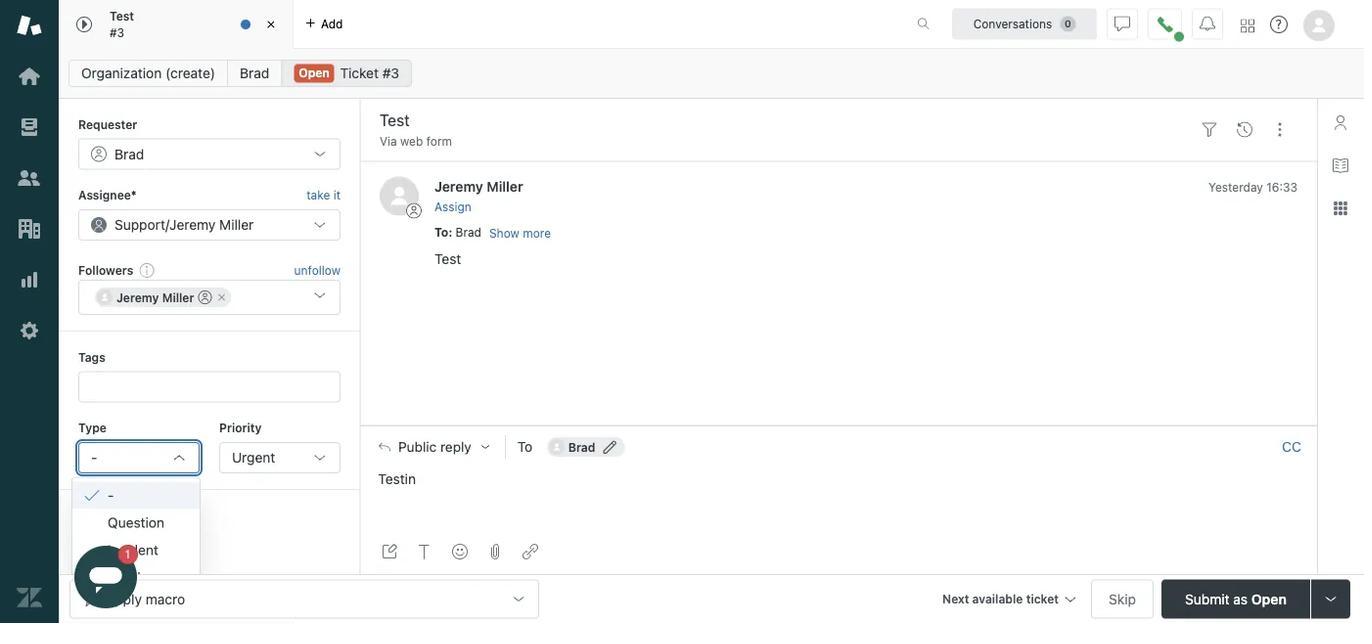 Task type: vqa. For each thing, say whether or not it's contained in the screenshot.
right #3
yes



Task type: locate. For each thing, give the bounding box(es) containing it.
add attachment image
[[487, 544, 503, 560]]

jeremy inside jeremy miller assign
[[434, 178, 483, 194]]

to left klobrad84@gmail.com icon
[[517, 439, 533, 455]]

question
[[108, 515, 164, 531]]

test for test
[[434, 251, 461, 267]]

0 vertical spatial test
[[110, 9, 134, 23]]

1 vertical spatial #3
[[382, 65, 399, 81]]

- option
[[72, 482, 200, 509]]

test inside tabs tab list
[[110, 9, 134, 23]]

to : brad show more
[[434, 226, 551, 240]]

0 horizontal spatial test
[[110, 9, 134, 23]]

miller for jeremy miller
[[162, 291, 194, 305]]

insert emojis image
[[452, 544, 468, 560]]

problem
[[108, 570, 160, 586]]

miller left user is an agent icon
[[162, 291, 194, 305]]

miller right the /
[[219, 217, 254, 233]]

admin image
[[17, 318, 42, 343]]

#3 up the organization on the top left of the page
[[110, 25, 124, 39]]

public reply button
[[361, 427, 505, 468]]

jeremy right "support"
[[169, 217, 216, 233]]

brad inside requester element
[[114, 146, 144, 162]]

to down assign
[[434, 226, 448, 239]]

followers
[[78, 263, 133, 277]]

customer context image
[[1333, 114, 1348, 130]]

skip button
[[1091, 580, 1154, 619]]

to
[[434, 226, 448, 239], [517, 439, 533, 455]]

brad right :
[[456, 226, 481, 239]]

2 horizontal spatial jeremy
[[434, 178, 483, 194]]

organization (create) button
[[68, 60, 228, 87]]

close image
[[261, 15, 281, 34]]

millerjeremy500@gmail.com image
[[97, 290, 113, 306]]

open left ticket
[[299, 66, 329, 80]]

1 horizontal spatial test
[[434, 251, 461, 267]]

1 horizontal spatial to
[[517, 439, 533, 455]]

#3 right ticket
[[382, 65, 399, 81]]

reporting image
[[17, 267, 42, 293]]

1 vertical spatial jeremy
[[169, 217, 216, 233]]

0 horizontal spatial to
[[434, 226, 448, 239]]

tab
[[59, 0, 294, 49]]

0 horizontal spatial #3
[[110, 25, 124, 39]]

#3
[[110, 25, 124, 39], [382, 65, 399, 81]]

brad down requester in the left top of the page
[[114, 146, 144, 162]]

user is an agent image
[[198, 291, 212, 305]]

edit user image
[[603, 440, 617, 454]]

test up the organization on the top left of the page
[[110, 9, 134, 23]]

events image
[[1237, 122, 1253, 138]]

organization (create)
[[81, 65, 215, 81]]

get help image
[[1270, 16, 1288, 33]]

to for to : brad show more
[[434, 226, 448, 239]]

- up question
[[108, 487, 114, 504]]

submit
[[1185, 591, 1230, 607]]

0 vertical spatial #3
[[110, 25, 124, 39]]

test down :
[[434, 251, 461, 267]]

assign button
[[434, 198, 471, 216]]

1 horizontal spatial #3
[[382, 65, 399, 81]]

-
[[91, 450, 97, 466], [108, 487, 114, 504]]

0 horizontal spatial -
[[91, 450, 97, 466]]

0 vertical spatial -
[[91, 450, 97, 466]]

jeremy for jeremy miller assign
[[434, 178, 483, 194]]

show more button
[[489, 225, 551, 242]]

2 vertical spatial miller
[[162, 291, 194, 305]]

1 horizontal spatial jeremy
[[169, 217, 216, 233]]

brad inside secondary element
[[240, 65, 269, 81]]

it
[[333, 188, 341, 202]]

ticket actions image
[[1272, 122, 1288, 138]]

add button
[[294, 0, 355, 48]]

main element
[[0, 0, 59, 623]]

jeremy for jeremy miller
[[116, 291, 159, 305]]

incident
[[108, 542, 158, 558]]

open right as
[[1251, 591, 1287, 607]]

macro
[[146, 591, 185, 607]]

0 vertical spatial miller
[[487, 178, 523, 194]]

Public reply composer text field
[[370, 468, 1308, 509]]

0 vertical spatial open
[[299, 66, 329, 80]]

submit as open
[[1185, 591, 1287, 607]]

form
[[426, 135, 452, 148]]

assignee* element
[[78, 209, 341, 241]]

tags
[[78, 351, 105, 364]]

avatar image
[[380, 177, 419, 216]]

test
[[110, 9, 134, 23], [434, 251, 461, 267]]

1 vertical spatial test
[[434, 251, 461, 267]]

0 horizontal spatial open
[[299, 66, 329, 80]]

support
[[114, 217, 165, 233]]

1 horizontal spatial miller
[[219, 217, 254, 233]]

question option
[[72, 509, 200, 537]]

0 horizontal spatial miller
[[162, 291, 194, 305]]

(create)
[[165, 65, 215, 81]]

#3 inside secondary element
[[382, 65, 399, 81]]

jeremy up assign
[[434, 178, 483, 194]]

followers element
[[78, 280, 341, 315]]

0 horizontal spatial jeremy
[[116, 291, 159, 305]]

support / jeremy miller
[[114, 217, 254, 233]]

priority
[[219, 421, 262, 435]]

web
[[400, 135, 423, 148]]

apply
[[106, 591, 142, 607]]

jeremy down 'info on adding followers' icon
[[116, 291, 159, 305]]

miller inside assignee* element
[[219, 217, 254, 233]]

miller inside option
[[162, 291, 194, 305]]

button displays agent's chat status as invisible. image
[[1115, 16, 1130, 32]]

1 horizontal spatial open
[[1251, 591, 1287, 607]]

to inside to : brad show more
[[434, 226, 448, 239]]

/
[[165, 217, 169, 233]]

remove image
[[216, 292, 227, 304]]

1 vertical spatial miller
[[219, 217, 254, 233]]

jeremy inside option
[[116, 291, 159, 305]]

brad
[[240, 65, 269, 81], [114, 146, 144, 162], [456, 226, 481, 239], [568, 440, 595, 454]]

2 horizontal spatial miller
[[487, 178, 523, 194]]

ticket #3
[[340, 65, 399, 81]]

1 horizontal spatial -
[[108, 487, 114, 504]]

miller for jeremy miller assign
[[487, 178, 523, 194]]

miller up show
[[487, 178, 523, 194]]

tab containing test
[[59, 0, 294, 49]]

2 vertical spatial jeremy
[[116, 291, 159, 305]]

public reply
[[398, 439, 471, 455]]

cc button
[[1282, 438, 1301, 456]]

0 vertical spatial to
[[434, 226, 448, 239]]

brad down 'close' image
[[240, 65, 269, 81]]

open
[[299, 66, 329, 80], [1251, 591, 1287, 607]]

1 vertical spatial open
[[1251, 591, 1287, 607]]

- down type
[[91, 450, 97, 466]]

tabs tab list
[[59, 0, 896, 49]]

1 vertical spatial -
[[108, 487, 114, 504]]

jeremy
[[434, 178, 483, 194], [169, 217, 216, 233], [116, 291, 159, 305]]

hide composer image
[[831, 418, 846, 433]]

miller
[[487, 178, 523, 194], [219, 217, 254, 233], [162, 291, 194, 305]]

1 vertical spatial to
[[517, 439, 533, 455]]

to for to
[[517, 439, 533, 455]]

16:33
[[1266, 180, 1298, 194]]

brad inside to : brad show more
[[456, 226, 481, 239]]

#3 inside test #3
[[110, 25, 124, 39]]

0 vertical spatial jeremy
[[434, 178, 483, 194]]

urgent button
[[219, 442, 341, 474]]

miller inside jeremy miller assign
[[487, 178, 523, 194]]

draft mode image
[[382, 544, 397, 560]]



Task type: describe. For each thing, give the bounding box(es) containing it.
add link (cmd k) image
[[523, 544, 538, 560]]

filter image
[[1202, 122, 1217, 138]]

public
[[398, 439, 437, 455]]

customers image
[[17, 165, 42, 191]]

problem option
[[72, 564, 200, 592]]

next
[[942, 593, 969, 606]]

take it button
[[307, 185, 341, 205]]

get started image
[[17, 64, 42, 89]]

jeremy inside assignee* element
[[169, 217, 216, 233]]

test for test #3
[[110, 9, 134, 23]]

Subject field
[[376, 109, 1188, 132]]

requester element
[[78, 138, 341, 170]]

knowledge image
[[1333, 158, 1348, 173]]

urgent
[[232, 450, 275, 466]]

yesterday
[[1209, 180, 1263, 194]]

assign
[[434, 200, 471, 214]]

skip
[[1109, 591, 1136, 607]]

next available ticket
[[942, 593, 1059, 606]]

conversations button
[[952, 8, 1097, 40]]

next available ticket button
[[934, 580, 1083, 622]]

jeremy miller link
[[434, 178, 523, 194]]

take
[[307, 188, 330, 202]]

Yesterday 16:33 text field
[[1209, 180, 1298, 194]]

yesterday 16:33
[[1209, 180, 1298, 194]]

apply macro
[[106, 591, 185, 607]]

jeremy miller option
[[95, 288, 231, 307]]

incident option
[[72, 537, 200, 564]]

add
[[321, 17, 343, 31]]

more
[[523, 227, 551, 240]]

zendesk support image
[[17, 13, 42, 38]]

unfollow button
[[294, 261, 341, 279]]

brad link
[[227, 60, 282, 87]]

- button
[[78, 442, 200, 474]]

#3 for test #3
[[110, 25, 124, 39]]

organizations image
[[17, 216, 42, 242]]

as
[[1233, 591, 1248, 607]]

info on adding followers image
[[139, 262, 155, 278]]

notifications image
[[1200, 16, 1215, 32]]

zendesk products image
[[1241, 19, 1255, 33]]

secondary element
[[59, 54, 1364, 93]]

available
[[972, 593, 1023, 606]]

brad right klobrad84@gmail.com icon
[[568, 440, 595, 454]]

assignee*
[[78, 188, 137, 202]]

jeremy miller
[[116, 291, 194, 305]]

type
[[78, 421, 107, 435]]

organization
[[81, 65, 162, 81]]

- inside option
[[108, 487, 114, 504]]

via
[[380, 135, 397, 148]]

format text image
[[417, 544, 433, 560]]

:
[[448, 226, 453, 239]]

via web form
[[380, 135, 452, 148]]

open inside secondary element
[[299, 66, 329, 80]]

ticket
[[1026, 593, 1059, 606]]

testin
[[378, 471, 416, 487]]

ticket
[[340, 65, 379, 81]]

conversations
[[973, 17, 1052, 31]]

displays possible ticket submission types image
[[1323, 592, 1339, 607]]

zendesk image
[[17, 585, 42, 611]]

#3 for ticket #3
[[382, 65, 399, 81]]

apps image
[[1333, 201, 1348, 216]]

show
[[489, 227, 519, 240]]

klobrad84@gmail.com image
[[549, 439, 564, 455]]

reply
[[440, 439, 471, 455]]

take it
[[307, 188, 341, 202]]

requester
[[78, 117, 137, 131]]

unfollow
[[294, 263, 341, 277]]

type list box
[[71, 477, 201, 623]]

- inside popup button
[[91, 450, 97, 466]]

views image
[[17, 114, 42, 140]]

test #3
[[110, 9, 134, 39]]

jeremy miller assign
[[434, 178, 523, 214]]

cc
[[1282, 439, 1301, 455]]



